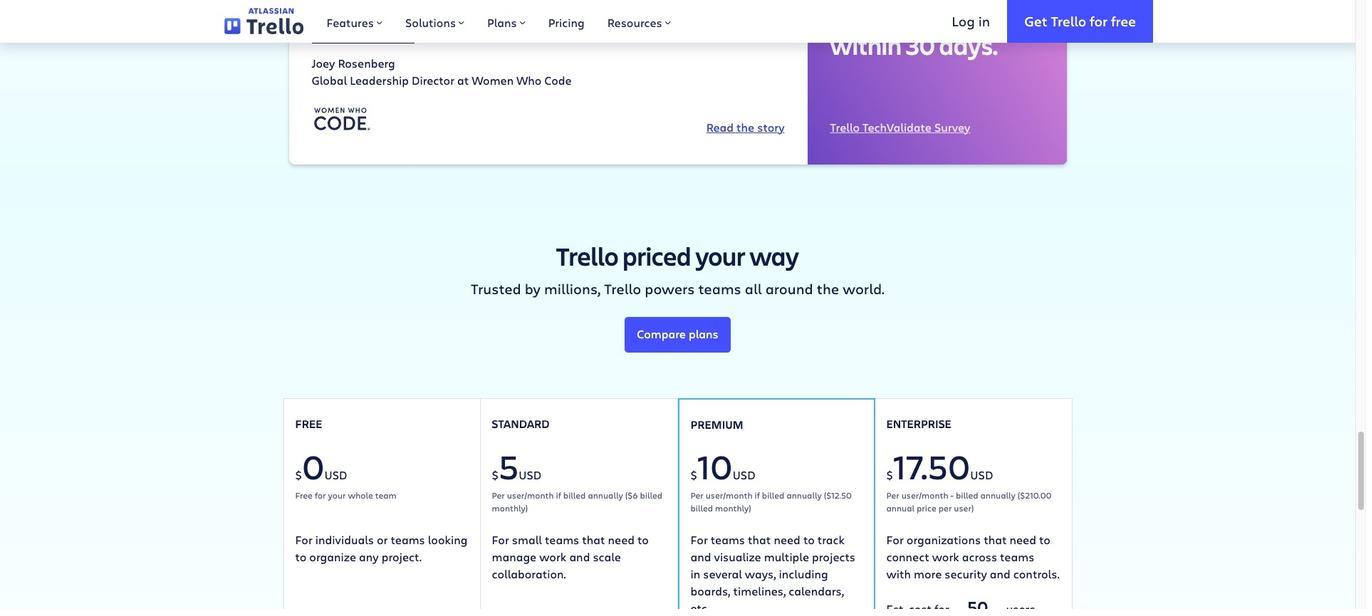 Task type: locate. For each thing, give the bounding box(es) containing it.
for up several
[[691, 532, 708, 547]]

2 horizontal spatial annually
[[981, 489, 1016, 501]]

trello inside "link"
[[1051, 12, 1087, 30]]

2 horizontal spatial that
[[984, 532, 1007, 547]]

teams inside for small teams that need to manage work and scale collaboration.
[[545, 532, 579, 547]]

user/month inside the $ 17.50 usd per user/month - billed annually ($210.00 annual price per user)
[[902, 489, 949, 501]]

need
[[608, 532, 635, 547], [774, 532, 801, 547], [1010, 532, 1036, 547]]

monthly) inside $ 10 usd per user/month if billed annually ($12.50 billed monthly)
[[715, 502, 751, 514]]

1 annually from the left
[[588, 489, 623, 501]]

annually inside $ 10 usd per user/month if billed annually ($12.50 billed monthly)
[[787, 489, 822, 501]]

1 if from the left
[[556, 489, 561, 501]]

that up "scale"
[[582, 532, 605, 547]]

$ inside the $ 17.50 usd per user/month - billed annually ($210.00 annual price per user)
[[886, 467, 893, 482]]

need inside for small teams that need to manage work and scale collaboration.
[[608, 532, 635, 547]]

1 horizontal spatial user/month
[[706, 489, 753, 501]]

resources button
[[596, 0, 682, 43]]

usd inside $ 10 usd per user/month if billed annually ($12.50 billed monthly)
[[733, 467, 756, 482]]

that inside 'for organizations that need to connect work across teams with more security and controls.'
[[984, 532, 1007, 547]]

to left organize
[[295, 549, 307, 564]]

1 per from the left
[[492, 489, 505, 501]]

3 $ from the left
[[691, 467, 697, 482]]

billed for 17.50
[[956, 489, 978, 501]]

need inside for teams that need to track and visualize multiple projects in several ways, including boards, timelines, calendars, etc.
[[774, 532, 801, 547]]

per for 10
[[691, 489, 704, 501]]

($12.50
[[824, 489, 852, 501]]

($6
[[625, 489, 638, 501]]

the
[[737, 120, 755, 134], [817, 279, 839, 298]]

collaboration.
[[492, 566, 566, 581]]

trello right 'get' at the top right
[[1051, 12, 1087, 30]]

3 per from the left
[[886, 489, 899, 501]]

to inside for small teams that need to manage work and scale collaboration.
[[638, 532, 649, 547]]

that for for teams that need to track and visualize multiple projects in several ways, including boards, timelines, calendars, etc.
[[748, 532, 771, 547]]

individuals
[[315, 532, 374, 547]]

1 work from the left
[[539, 549, 567, 564]]

project.
[[382, 549, 422, 564]]

3 need from the left
[[1010, 532, 1036, 547]]

work inside for small teams that need to manage work and scale collaboration.
[[539, 549, 567, 564]]

survey
[[935, 120, 970, 134]]

joey
[[312, 55, 335, 70]]

for for for teams that need to track and visualize multiple projects in several ways, including boards, timelines, calendars, etc.
[[691, 532, 708, 547]]

annually
[[588, 489, 623, 501], [787, 489, 822, 501], [981, 489, 1016, 501]]

2 monthly) from the left
[[715, 502, 751, 514]]

teams
[[698, 279, 741, 298], [391, 532, 425, 547], [545, 532, 579, 547], [711, 532, 745, 547], [1000, 549, 1035, 564]]

1 monthly) from the left
[[492, 502, 528, 514]]

free up 0
[[295, 416, 322, 431]]

trello left 'powers'
[[604, 279, 641, 298]]

pricing
[[548, 15, 585, 30]]

user/month down the 10
[[706, 489, 753, 501]]

per
[[939, 502, 952, 514]]

annually left the ($6
[[588, 489, 623, 501]]

$ inside $ 0 usd free for your whole team
[[295, 467, 302, 482]]

and up several
[[691, 549, 711, 564]]

annual
[[886, 502, 915, 514]]

2 that from the left
[[748, 532, 771, 547]]

0 horizontal spatial work
[[539, 549, 567, 564]]

per up annual
[[886, 489, 899, 501]]

0 vertical spatial your
[[696, 238, 745, 273]]

3 that from the left
[[984, 532, 1007, 547]]

for teams that need to track and visualize multiple projects in several ways, including boards, timelines, calendars, etc.
[[691, 532, 856, 609]]

for individuals or teams looking to organize any project.
[[295, 532, 468, 564]]

and
[[569, 549, 590, 564], [691, 549, 711, 564], [990, 566, 1011, 581]]

1 vertical spatial free
[[295, 489, 313, 501]]

for inside get trello for free "link"
[[1090, 12, 1108, 30]]

usd up individuals
[[324, 467, 347, 482]]

if inside $ 10 usd per user/month if billed annually ($12.50 billed monthly)
[[755, 489, 760, 501]]

2 work from the left
[[932, 549, 959, 564]]

for inside 'for organizations that need to connect work across teams with more security and controls.'
[[886, 532, 904, 547]]

3 user/month from the left
[[902, 489, 949, 501]]

per down the 10
[[691, 489, 704, 501]]

visualize
[[714, 549, 761, 564]]

atlassian trello image
[[224, 8, 304, 35]]

plans button
[[476, 0, 537, 43]]

1 vertical spatial in
[[691, 566, 700, 581]]

0 horizontal spatial per
[[492, 489, 505, 501]]

0 horizontal spatial monthly)
[[492, 502, 528, 514]]

billed right the ($6
[[640, 489, 663, 501]]

2 horizontal spatial per
[[886, 489, 899, 501]]

2 need from the left
[[774, 532, 801, 547]]

0 vertical spatial for
[[1090, 12, 1108, 30]]

in up boards,
[[691, 566, 700, 581]]

2 for from the left
[[492, 532, 509, 547]]

user/month up price on the bottom of the page
[[902, 489, 949, 501]]

1 user/month from the left
[[507, 489, 554, 501]]

0 horizontal spatial if
[[556, 489, 561, 501]]

resources
[[607, 15, 662, 30]]

trello
[[1051, 12, 1087, 30], [830, 120, 860, 134], [556, 238, 619, 273], [604, 279, 641, 298]]

multiple
[[764, 549, 809, 564]]

$ inside $ 5 usd per user/month if billed annually ($6 billed monthly)
[[492, 467, 499, 482]]

usd down standard
[[519, 467, 542, 482]]

monthly) down the 10
[[715, 502, 751, 514]]

that
[[582, 532, 605, 547], [748, 532, 771, 547], [984, 532, 1007, 547]]

free inside $ 0 usd free for your whole team
[[295, 489, 313, 501]]

work down organizations
[[932, 549, 959, 564]]

1 horizontal spatial your
[[696, 238, 745, 273]]

1 vertical spatial your
[[328, 489, 346, 501]]

2 per from the left
[[691, 489, 704, 501]]

to left "track"
[[803, 532, 815, 547]]

2 if from the left
[[755, 489, 760, 501]]

all
[[745, 279, 762, 298]]

per
[[492, 489, 505, 501], [691, 489, 704, 501], [886, 489, 899, 501]]

usd inside $ 0 usd free for your whole team
[[324, 467, 347, 482]]

teams inside for individuals or teams looking to organize any project.
[[391, 532, 425, 547]]

if inside $ 5 usd per user/month if billed annually ($6 billed monthly)
[[556, 489, 561, 501]]

to inside for teams that need to track and visualize multiple projects in several ways, including boards, timelines, calendars, etc.
[[803, 532, 815, 547]]

manage
[[492, 549, 537, 564]]

that inside for teams that need to track and visualize multiple projects in several ways, including boards, timelines, calendars, etc.
[[748, 532, 771, 547]]

1 horizontal spatial need
[[774, 532, 801, 547]]

millions,
[[544, 279, 601, 298]]

that inside for small teams that need to manage work and scale collaboration.
[[582, 532, 605, 547]]

user/month
[[507, 489, 554, 501], [706, 489, 753, 501], [902, 489, 949, 501]]

0 horizontal spatial the
[[737, 120, 755, 134]]

and down across
[[990, 566, 1011, 581]]

0 horizontal spatial your
[[328, 489, 346, 501]]

organizations
[[907, 532, 981, 547]]

read the story link
[[706, 119, 785, 136]]

billed
[[563, 489, 586, 501], [640, 489, 663, 501], [762, 489, 785, 501], [956, 489, 978, 501], [691, 502, 713, 514]]

$ for 10
[[691, 467, 697, 482]]

user/month inside $ 10 usd per user/month if billed annually ($12.50 billed monthly)
[[706, 489, 753, 501]]

need up controls.
[[1010, 532, 1036, 547]]

3 usd from the left
[[733, 467, 756, 482]]

1 $ from the left
[[295, 467, 302, 482]]

or
[[377, 532, 388, 547]]

3 annually from the left
[[981, 489, 1016, 501]]

annually left the ($210.00
[[981, 489, 1016, 501]]

1 horizontal spatial in
[[978, 12, 990, 30]]

4 $ from the left
[[886, 467, 893, 482]]

work
[[539, 549, 567, 564], [932, 549, 959, 564]]

team
[[375, 489, 397, 501]]

if up for small teams that need to manage work and scale collaboration.
[[556, 489, 561, 501]]

for inside for individuals or teams looking to organize any project.
[[295, 532, 313, 547]]

1 horizontal spatial work
[[932, 549, 959, 564]]

in right log at the right top
[[978, 12, 990, 30]]

for inside for teams that need to track and visualize multiple projects in several ways, including boards, timelines, calendars, etc.
[[691, 532, 708, 547]]

4 for from the left
[[886, 532, 904, 547]]

to down the ($6
[[638, 532, 649, 547]]

0 horizontal spatial that
[[582, 532, 605, 547]]

2 usd from the left
[[519, 467, 542, 482]]

teams right small
[[545, 532, 579, 547]]

any
[[359, 549, 379, 564]]

1 that from the left
[[582, 532, 605, 547]]

1 horizontal spatial the
[[817, 279, 839, 298]]

2 $ from the left
[[492, 467, 499, 482]]

usd inside $ 5 usd per user/month if billed annually ($6 billed monthly)
[[519, 467, 542, 482]]

2 horizontal spatial and
[[990, 566, 1011, 581]]

billed inside the $ 17.50 usd per user/month - billed annually ($210.00 annual price per user)
[[956, 489, 978, 501]]

usd inside the $ 17.50 usd per user/month - billed annually ($210.00 annual price per user)
[[970, 467, 993, 482]]

2 horizontal spatial need
[[1010, 532, 1036, 547]]

free
[[295, 416, 322, 431], [295, 489, 313, 501]]

1 vertical spatial for
[[315, 489, 326, 501]]

monthly) up small
[[492, 502, 528, 514]]

2 free from the top
[[295, 489, 313, 501]]

1 need from the left
[[608, 532, 635, 547]]

Users number field
[[952, 594, 1004, 609]]

log in link
[[935, 0, 1007, 43]]

for left free
[[1090, 12, 1108, 30]]

get trello for free link
[[1007, 0, 1153, 43]]

need up multiple
[[774, 532, 801, 547]]

1 horizontal spatial that
[[748, 532, 771, 547]]

to
[[638, 532, 649, 547], [803, 532, 815, 547], [1039, 532, 1051, 547], [295, 549, 307, 564]]

and left "scale"
[[569, 549, 590, 564]]

per down 5 on the left of page
[[492, 489, 505, 501]]

that up the visualize
[[748, 532, 771, 547]]

free down 0
[[295, 489, 313, 501]]

monthly)
[[492, 502, 528, 514], [715, 502, 751, 514]]

$ 17.50 usd per user/month - billed annually ($210.00 annual price per user)
[[886, 443, 1052, 514]]

usd for 17.50
[[970, 467, 993, 482]]

that up across
[[984, 532, 1007, 547]]

the left story
[[737, 120, 755, 134]]

per inside $ 10 usd per user/month if billed annually ($12.50 billed monthly)
[[691, 489, 704, 501]]

billed up multiple
[[762, 489, 785, 501]]

your left whole
[[328, 489, 346, 501]]

the left world. at the right top
[[817, 279, 839, 298]]

annually left the "($12.50"
[[787, 489, 822, 501]]

need inside 'for organizations that need to connect work across teams with more security and controls.'
[[1010, 532, 1036, 547]]

including
[[779, 566, 828, 581]]

0 horizontal spatial user/month
[[507, 489, 554, 501]]

several
[[703, 566, 742, 581]]

teams up the visualize
[[711, 532, 745, 547]]

0 horizontal spatial in
[[691, 566, 700, 581]]

per inside the $ 17.50 usd per user/month - billed annually ($210.00 annual price per user)
[[886, 489, 899, 501]]

annually inside the $ 17.50 usd per user/month - billed annually ($210.00 annual price per user)
[[981, 489, 1016, 501]]

$ inside $ 10 usd per user/month if billed annually ($12.50 billed monthly)
[[691, 467, 697, 482]]

for up organize
[[295, 532, 313, 547]]

your
[[696, 238, 745, 273], [328, 489, 346, 501]]

1 horizontal spatial monthly)
[[715, 502, 751, 514]]

usd for 0
[[324, 467, 347, 482]]

0 vertical spatial free
[[295, 416, 322, 431]]

user/month inside $ 5 usd per user/month if billed annually ($6 billed monthly)
[[507, 489, 554, 501]]

$
[[295, 467, 302, 482], [492, 467, 499, 482], [691, 467, 697, 482], [886, 467, 893, 482]]

your inside $ 0 usd free for your whole team
[[328, 489, 346, 501]]

1 vertical spatial the
[[817, 279, 839, 298]]

usd up user)
[[970, 467, 993, 482]]

if
[[556, 489, 561, 501], [755, 489, 760, 501]]

for inside for small teams that need to manage work and scale collaboration.
[[492, 532, 509, 547]]

teams up controls.
[[1000, 549, 1035, 564]]

whole
[[348, 489, 373, 501]]

0 horizontal spatial and
[[569, 549, 590, 564]]

1 horizontal spatial if
[[755, 489, 760, 501]]

trello left 'techvalidate'
[[830, 120, 860, 134]]

usd for 5
[[519, 467, 542, 482]]

1 horizontal spatial annually
[[787, 489, 822, 501]]

0 horizontal spatial annually
[[588, 489, 623, 501]]

user/month down 5 on the left of page
[[507, 489, 554, 501]]

your up 'all'
[[696, 238, 745, 273]]

for small teams that need to manage work and scale collaboration.
[[492, 532, 649, 581]]

teams up project.
[[391, 532, 425, 547]]

if for 5
[[556, 489, 561, 501]]

annually inside $ 5 usd per user/month if billed annually ($6 billed monthly)
[[588, 489, 623, 501]]

0 horizontal spatial need
[[608, 532, 635, 547]]

per inside $ 5 usd per user/month if billed annually ($6 billed monthly)
[[492, 489, 505, 501]]

in
[[978, 12, 990, 30], [691, 566, 700, 581]]

usd
[[324, 467, 347, 482], [519, 467, 542, 482], [733, 467, 756, 482], [970, 467, 993, 482]]

monthly) for 5
[[492, 502, 528, 514]]

to inside for individuals or teams looking to organize any project.
[[295, 549, 307, 564]]

billed down the 10
[[691, 502, 713, 514]]

need up "scale"
[[608, 532, 635, 547]]

for
[[295, 532, 313, 547], [492, 532, 509, 547], [691, 532, 708, 547], [886, 532, 904, 547]]

monthly) inside $ 5 usd per user/month if billed annually ($6 billed monthly)
[[492, 502, 528, 514]]

0 vertical spatial the
[[737, 120, 755, 134]]

for down 0
[[315, 489, 326, 501]]

work up collaboration.
[[539, 549, 567, 564]]

for up connect
[[886, 532, 904, 547]]

to up controls.
[[1039, 532, 1051, 547]]

leadership
[[350, 73, 409, 87]]

for
[[1090, 12, 1108, 30], [315, 489, 326, 501]]

1 horizontal spatial for
[[1090, 12, 1108, 30]]

across
[[962, 549, 997, 564]]

for up manage
[[492, 532, 509, 547]]

4 usd from the left
[[970, 467, 993, 482]]

for for for small teams that need to manage work and scale collaboration.
[[492, 532, 509, 547]]

usd down "premium"
[[733, 467, 756, 482]]

2 horizontal spatial user/month
[[902, 489, 949, 501]]

$ for 0
[[295, 467, 302, 482]]

billed left the ($6
[[563, 489, 586, 501]]

joey rosenberg global leadership director at women who code
[[312, 55, 572, 87]]

1 usd from the left
[[324, 467, 347, 482]]

trello priced your way trusted by millions, trello powers teams all around the world.
[[471, 238, 885, 298]]

user/month for 17.50
[[902, 489, 949, 501]]

0 horizontal spatial for
[[315, 489, 326, 501]]

teams left 'all'
[[698, 279, 741, 298]]

1 horizontal spatial and
[[691, 549, 711, 564]]

if up the visualize
[[755, 489, 760, 501]]

2 annually from the left
[[787, 489, 822, 501]]

1 horizontal spatial per
[[691, 489, 704, 501]]

3 for from the left
[[691, 532, 708, 547]]

2 user/month from the left
[[706, 489, 753, 501]]

billed up user)
[[956, 489, 978, 501]]

1 for from the left
[[295, 532, 313, 547]]

per for 5
[[492, 489, 505, 501]]



Task type: vqa. For each thing, say whether or not it's contained in the screenshot.


Task type: describe. For each thing, give the bounding box(es) containing it.
ways,
[[745, 566, 776, 581]]

projects
[[812, 549, 856, 564]]

in inside for teams that need to track and visualize multiple projects in several ways, including boards, timelines, calendars, etc.
[[691, 566, 700, 581]]

need for for teams that need to track and visualize multiple projects in several ways, including boards, timelines, calendars, etc.
[[774, 532, 801, 547]]

free
[[1111, 12, 1136, 30]]

$ 5 usd per user/month if billed annually ($6 billed monthly)
[[492, 443, 663, 514]]

5
[[499, 443, 519, 489]]

with
[[886, 566, 911, 581]]

0
[[302, 443, 324, 489]]

that for for organizations that need to connect work across teams with more security and controls.
[[984, 532, 1007, 547]]

trello techvalidate survey link
[[830, 120, 970, 134]]

who
[[517, 73, 542, 87]]

your inside trello priced your way trusted by millions, trello powers teams all around the world.
[[696, 238, 745, 273]]

techvalidate
[[863, 120, 932, 134]]

code
[[544, 73, 572, 87]]

more
[[914, 566, 942, 581]]

get
[[1024, 12, 1048, 30]]

boards,
[[691, 583, 730, 598]]

enterprise
[[886, 416, 952, 431]]

for for for individuals or teams looking to organize any project.
[[295, 532, 313, 547]]

for inside $ 0 usd free for your whole team
[[315, 489, 326, 501]]

etc.
[[691, 601, 709, 609]]

annually for 17.50
[[981, 489, 1016, 501]]

read the story
[[706, 120, 785, 134]]

$ for 5
[[492, 467, 499, 482]]

if for 10
[[755, 489, 760, 501]]

trusted
[[471, 279, 521, 298]]

compare plans
[[637, 326, 718, 341]]

($210.00
[[1018, 489, 1052, 501]]

features button
[[315, 0, 394, 43]]

around
[[766, 279, 813, 298]]

get trello for free
[[1024, 12, 1136, 30]]

billed for 10
[[762, 489, 785, 501]]

world.
[[843, 279, 885, 298]]

controls.
[[1014, 566, 1060, 581]]

looking
[[428, 532, 468, 547]]

solutions
[[405, 15, 456, 30]]

monthly) for 10
[[715, 502, 751, 514]]

timelines,
[[733, 583, 786, 598]]

annually for 10
[[787, 489, 822, 501]]

for organizations that need to connect work across teams with more security and controls.
[[886, 532, 1060, 581]]

standard
[[492, 416, 549, 431]]

small
[[512, 532, 542, 547]]

the inside trello priced your way trusted by millions, trello powers teams all around the world.
[[817, 279, 839, 298]]

women
[[472, 73, 514, 87]]

features
[[327, 15, 374, 30]]

organize
[[309, 549, 356, 564]]

plans
[[689, 326, 718, 341]]

pricing link
[[537, 0, 596, 43]]

user/month for 5
[[507, 489, 554, 501]]

teams inside 'for organizations that need to connect work across teams with more security and controls.'
[[1000, 549, 1035, 564]]

price
[[917, 502, 937, 514]]

the inside read the story 'link'
[[737, 120, 755, 134]]

solutions button
[[394, 0, 476, 43]]

0 vertical spatial in
[[978, 12, 990, 30]]

teams inside trello priced your way trusted by millions, trello powers teams all around the world.
[[698, 279, 741, 298]]

premium
[[691, 417, 744, 432]]

and inside for teams that need to track and visualize multiple projects in several ways, including boards, timelines, calendars, etc.
[[691, 549, 711, 564]]

at
[[457, 73, 469, 87]]

priced
[[623, 238, 691, 273]]

$ for 17.50
[[886, 467, 893, 482]]

10
[[697, 443, 733, 489]]

by
[[525, 279, 541, 298]]

way
[[750, 238, 799, 273]]

global
[[312, 73, 347, 87]]

director
[[412, 73, 455, 87]]

plans
[[487, 15, 517, 30]]

compare plans link
[[625, 317, 731, 352]]

trello up millions,
[[556, 238, 619, 273]]

security
[[945, 566, 987, 581]]

1 free from the top
[[295, 416, 322, 431]]

$ 0 usd free for your whole team
[[295, 443, 397, 501]]

and inside for small teams that need to manage work and scale collaboration.
[[569, 549, 590, 564]]

track
[[818, 532, 845, 547]]

connect
[[886, 549, 929, 564]]

scale
[[593, 549, 621, 564]]

billed for 5
[[563, 489, 586, 501]]

and inside 'for organizations that need to connect work across teams with more security and controls.'
[[990, 566, 1011, 581]]

calendars,
[[789, 583, 844, 598]]

trello techvalidate survey
[[830, 120, 970, 134]]

rosenberg
[[338, 55, 395, 70]]

to inside 'for organizations that need to connect work across teams with more security and controls.'
[[1039, 532, 1051, 547]]

usd for 10
[[733, 467, 756, 482]]

17.50
[[893, 443, 970, 489]]

compare
[[637, 326, 686, 341]]

annually for 5
[[588, 489, 623, 501]]

read
[[706, 120, 734, 134]]

log
[[952, 12, 975, 30]]

log in
[[952, 12, 990, 30]]

per for 17.50
[[886, 489, 899, 501]]

teams inside for teams that need to track and visualize multiple projects in several ways, including boards, timelines, calendars, etc.
[[711, 532, 745, 547]]

powers
[[645, 279, 695, 298]]

work inside 'for organizations that need to connect work across teams with more security and controls.'
[[932, 549, 959, 564]]

story
[[757, 120, 785, 134]]

user)
[[954, 502, 974, 514]]

need for for organizations that need to connect work across teams with more security and controls.
[[1010, 532, 1036, 547]]

user/month for 10
[[706, 489, 753, 501]]

-
[[951, 489, 954, 501]]

for for for organizations that need to connect work across teams with more security and controls.
[[886, 532, 904, 547]]

$ 10 usd per user/month if billed annually ($12.50 billed monthly)
[[691, 443, 852, 514]]



